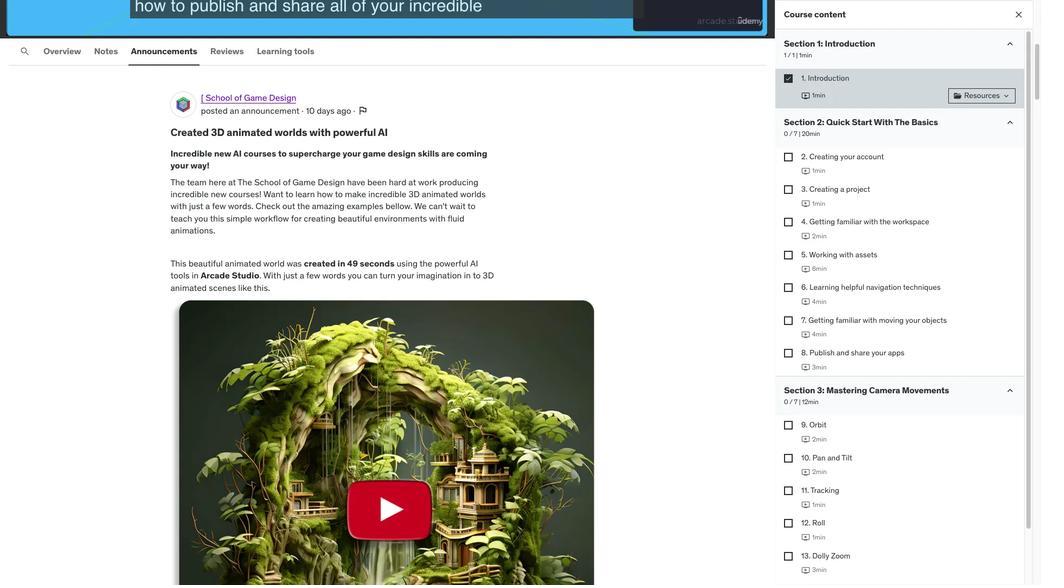 Task type: vqa. For each thing, say whether or not it's contained in the screenshot.
leftmost Helpful?
no



Task type: locate. For each thing, give the bounding box(es) containing it.
xsmall image for 13. dolly zoom
[[784, 553, 793, 561]]

6.
[[802, 283, 808, 292]]

0 horizontal spatial design
[[269, 92, 296, 103]]

1 vertical spatial school
[[254, 177, 281, 187]]

1min right play tracking icon
[[812, 501, 826, 509]]

of up want at the top left
[[283, 177, 291, 187]]

0 horizontal spatial you
[[194, 213, 208, 224]]

0 horizontal spatial ai
[[233, 148, 242, 159]]

0 horizontal spatial a
[[205, 201, 210, 212]]

the left workspace
[[880, 217, 891, 227]]

0 inside section 2: quick start with the basics 0 / 7 | 20min
[[784, 130, 788, 138]]

the up the imagination
[[420, 258, 433, 269]]

ago
[[337, 105, 351, 116]]

0 vertical spatial tools
[[294, 46, 314, 57]]

design up announcement
[[269, 92, 296, 103]]

settings image
[[712, 17, 725, 30]]

small image
[[1005, 39, 1016, 49], [1005, 117, 1016, 128], [1005, 386, 1016, 397]]

0 vertical spatial a
[[841, 184, 845, 194]]

2min right play orbit icon
[[812, 435, 827, 444]]

work
[[418, 177, 437, 187]]

teach
[[171, 213, 192, 224]]

and left tilt
[[828, 453, 840, 463]]

incredible down team
[[171, 189, 209, 200]]

| left the 20min
[[799, 130, 801, 138]]

2min for getting
[[812, 232, 827, 240]]

xsmall image for 6. learning helpful navigation techniques
[[784, 284, 793, 292]]

1 vertical spatial familiar
[[836, 315, 861, 325]]

1 vertical spatial 4min
[[812, 330, 827, 339]]

play publish and share your apps image
[[802, 363, 810, 372]]

basics
[[912, 116, 938, 127]]

your
[[343, 148, 361, 159], [841, 152, 855, 161], [171, 160, 189, 171], [398, 270, 414, 281], [906, 315, 920, 325], [872, 348, 886, 358]]

can
[[364, 270, 378, 281]]

section left 1:
[[784, 38, 815, 49]]

we
[[414, 201, 427, 212]]

0 horizontal spatial 3d
[[211, 126, 225, 139]]

section 2: quick start with the basics button
[[784, 116, 938, 127]]

using the powerful ai tools in
[[171, 258, 478, 281]]

beautiful down examples
[[338, 213, 372, 224]]

in inside . with just a few words you can turn your imagination in to 3d animated scenes like this.
[[464, 270, 471, 281]]

xsmall image left 8.
[[784, 349, 793, 358]]

12.
[[802, 519, 811, 529]]

in inside using the powerful ai tools in
[[192, 270, 199, 281]]

1 vertical spatial few
[[306, 270, 320, 281]]

amazing
[[312, 201, 345, 212]]

2 7 from the top
[[794, 398, 798, 407]]

1 vertical spatial creating
[[810, 184, 839, 194]]

you up animations.
[[194, 213, 208, 224]]

1min right play creating a project "image"
[[812, 199, 826, 208]]

1 horizontal spatial you
[[348, 270, 362, 281]]

getting right 4.
[[810, 217, 835, 227]]

beautiful inside the team here at the school of game design have been hard at work producing incredible new courses! want to learn how to make incredible 3d animated worlds with just a few words. check out the amazing examples bellow. we can't wait to teach you this simple workflow for creating beautiful environments with fluid animations.
[[338, 213, 372, 224]]

2 3min from the top
[[812, 567, 827, 575]]

0 horizontal spatial powerful
[[333, 126, 376, 139]]

1 vertical spatial worlds
[[460, 189, 486, 200]]

with right .
[[263, 270, 281, 281]]

1min inside the section 1: introduction 1 / 1 | 1min
[[799, 51, 812, 59]]

3min right play publish and share your apps icon
[[812, 363, 827, 371]]

2 vertical spatial a
[[300, 270, 304, 281]]

section up the 20min
[[784, 116, 815, 127]]

0 vertical spatial you
[[194, 213, 208, 224]]

animated up courses
[[227, 126, 272, 139]]

xsmall image left 1.
[[784, 74, 793, 83]]

xsmall image for 7. getting familiar with moving your objects
[[784, 317, 793, 325]]

xsmall image for 1. introduction
[[784, 74, 793, 83]]

3 small image from the top
[[1005, 386, 1016, 397]]

course content
[[784, 9, 846, 20]]

school up want at the top left
[[254, 177, 281, 187]]

1 horizontal spatial worlds
[[460, 189, 486, 200]]

| down the section 1: introduction dropdown button
[[796, 51, 798, 59]]

1 vertical spatial a
[[205, 201, 210, 212]]

xsmall image left 9.
[[784, 422, 793, 430]]

3min
[[812, 363, 827, 371], [812, 567, 827, 575]]

2 vertical spatial 3d
[[483, 270, 494, 281]]

1min for 12.
[[812, 534, 826, 542]]

familiar down project
[[837, 217, 862, 227]]

0 vertical spatial new
[[214, 148, 231, 159]]

at right hard
[[409, 177, 416, 187]]

1 vertical spatial 0
[[784, 398, 788, 407]]

2 xsmall image from the top
[[784, 251, 793, 260]]

0 vertical spatial familiar
[[837, 217, 862, 227]]

/ inside the section 1: introduction 1 / 1 | 1min
[[788, 51, 791, 59]]

0 horizontal spatial incredible
[[171, 189, 209, 200]]

xsmall image left 5.
[[784, 251, 793, 260]]

0 vertical spatial |
[[796, 51, 798, 59]]

1 horizontal spatial school
[[254, 177, 281, 187]]

introduction right 1:
[[825, 38, 876, 49]]

1 vertical spatial beautiful
[[189, 258, 223, 269]]

with left the assets
[[840, 250, 854, 260]]

2. creating your account
[[802, 152, 884, 161]]

1 creating from the top
[[810, 152, 839, 161]]

3d right the imagination
[[483, 270, 494, 281]]

5. working with assets
[[802, 250, 878, 260]]

/
[[116, 18, 120, 28], [788, 51, 791, 59], [790, 130, 793, 138], [790, 398, 793, 407]]

close course content sidebar image
[[1014, 9, 1025, 20]]

1 vertical spatial new
[[211, 189, 227, 200]]

0 vertical spatial small image
[[1005, 39, 1016, 49]]

account
[[857, 152, 884, 161]]

a left project
[[841, 184, 845, 194]]

report abuse image
[[358, 105, 368, 116]]

1 0 from the top
[[784, 130, 788, 138]]

1min up 1.
[[799, 51, 812, 59]]

1 horizontal spatial in
[[338, 258, 345, 269]]

tools inside button
[[294, 46, 314, 57]]

a down was at left top
[[300, 270, 304, 281]]

/ inside section 3: mastering camera movements 0 / 7 | 12min
[[790, 398, 793, 407]]

learning tools button
[[255, 39, 317, 65]]

1min right play creating your account icon
[[812, 167, 826, 175]]

creating right 2.
[[810, 152, 839, 161]]

xsmall image left 4.
[[784, 218, 793, 227]]

1 vertical spatial getting
[[809, 315, 834, 325]]

xsmall image for 10. pan and tilt
[[784, 454, 793, 463]]

2 vertical spatial section
[[784, 385, 815, 396]]

4min
[[812, 298, 827, 306], [812, 330, 827, 339]]

1 vertical spatial with
[[263, 270, 281, 281]]

fluid
[[448, 213, 465, 224]]

with inside section 2: quick start with the basics 0 / 7 | 20min
[[874, 116, 893, 127]]

1 vertical spatial small image
[[1005, 117, 1016, 128]]

5.
[[802, 250, 808, 260]]

0 horizontal spatial game
[[244, 92, 267, 103]]

1
[[784, 51, 787, 59], [793, 51, 795, 59]]

in left 49
[[338, 258, 345, 269]]

0 horizontal spatial learning
[[257, 46, 292, 57]]

introduction
[[825, 38, 876, 49], [808, 73, 850, 83]]

new inside incredible new ai courses to supercharge your game design skills are coming your way!
[[214, 148, 231, 159]]

2 horizontal spatial the
[[880, 217, 891, 227]]

powerful up the imagination
[[435, 258, 468, 269]]

you
[[194, 213, 208, 224], [348, 270, 362, 281]]

worlds down producing
[[460, 189, 486, 200]]

animated up can't
[[422, 189, 458, 200]]

xsmall image for 2. creating your account
[[784, 153, 793, 161]]

0 vertical spatial design
[[269, 92, 296, 103]]

add note image
[[144, 17, 157, 30]]

just inside . with just a few words you can turn your imagination in to 3d animated scenes like this.
[[283, 270, 298, 281]]

moving
[[879, 315, 904, 325]]

3 2min from the top
[[812, 468, 827, 476]]

1 horizontal spatial design
[[318, 177, 345, 187]]

xsmall image left 2.
[[784, 153, 793, 161]]

familiar
[[837, 217, 862, 227], [836, 315, 861, 325]]

· left 10
[[302, 105, 304, 116]]

0 vertical spatial ai
[[378, 126, 388, 139]]

to right how
[[335, 189, 343, 200]]

1 vertical spatial 3d
[[409, 189, 420, 200]]

5 xsmall image from the top
[[784, 553, 793, 561]]

section for section 2: quick start with the basics
[[784, 116, 815, 127]]

your inside . with just a few words you can turn your imagination in to 3d animated scenes like this.
[[398, 270, 414, 281]]

2 0 from the top
[[784, 398, 788, 407]]

powerful down report abuse icon
[[333, 126, 376, 139]]

getting
[[810, 217, 835, 227], [809, 315, 834, 325]]

1 horizontal spatial powerful
[[435, 258, 468, 269]]

2 creating from the top
[[810, 184, 839, 194]]

section for section 1: introduction
[[784, 38, 815, 49]]

0 vertical spatial 4min
[[812, 298, 827, 306]]

3 section from the top
[[784, 385, 815, 396]]

1 2min from the top
[[812, 232, 827, 240]]

play getting familiar with moving your objects image
[[802, 331, 810, 339]]

in right the imagination
[[464, 270, 471, 281]]

1 horizontal spatial learning
[[810, 283, 840, 292]]

1 horizontal spatial at
[[409, 177, 416, 187]]

working
[[809, 250, 838, 260]]

0 vertical spatial 2min
[[812, 232, 827, 240]]

0 horizontal spatial the
[[171, 177, 185, 187]]

1min right play roll image
[[812, 534, 826, 542]]

0 vertical spatial and
[[837, 348, 849, 358]]

game up learn
[[293, 177, 316, 187]]

mastering
[[827, 385, 867, 396]]

design up how
[[318, 177, 345, 187]]

0 vertical spatial getting
[[810, 217, 835, 227]]

1 vertical spatial introduction
[[808, 73, 850, 83]]

0 vertical spatial of
[[234, 92, 242, 103]]

2 vertical spatial 2min
[[812, 468, 827, 476]]

0 left 12min
[[784, 398, 788, 407]]

been
[[367, 177, 387, 187]]

xsmall image for 11. tracking
[[784, 487, 793, 496]]

fullscreen image
[[732, 17, 745, 30]]

10.
[[802, 453, 811, 463]]

a
[[841, 184, 845, 194], [205, 201, 210, 212], [300, 270, 304, 281]]

1 7 from the top
[[794, 130, 798, 138]]

apps
[[888, 348, 905, 358]]

| inside section 3: mastering camera movements 0 / 7 | 12min
[[799, 398, 801, 407]]

you down 49
[[348, 270, 362, 281]]

few inside the team here at the school of game design have been hard at work producing incredible new courses! want to learn how to make incredible 3d animated worlds with just a few words. check out the amazing examples bellow. we can't wait to teach you this simple workflow for creating beautiful environments with fluid animations.
[[212, 201, 226, 212]]

check
[[256, 201, 280, 212]]

announcements
[[131, 46, 197, 57]]

tools inside using the powerful ai tools in
[[171, 270, 190, 281]]

xsmall image
[[784, 218, 793, 227], [784, 251, 793, 260], [784, 317, 793, 325], [784, 520, 793, 529], [784, 553, 793, 561]]

0 vertical spatial game
[[244, 92, 267, 103]]

2 section from the top
[[784, 116, 815, 127]]

in left arcade
[[192, 270, 199, 281]]

worlds down 10
[[274, 126, 307, 139]]

with inside . with just a few words you can turn your imagination in to 3d animated scenes like this.
[[263, 270, 281, 281]]

progress bar slider
[[7, 1, 768, 14]]

beautiful up arcade
[[189, 258, 223, 269]]

0 vertical spatial creating
[[810, 152, 839, 161]]

1min right play introduction icon at top
[[812, 91, 826, 99]]

0 vertical spatial beautiful
[[338, 213, 372, 224]]

0 vertical spatial worlds
[[274, 126, 307, 139]]

orbit
[[810, 421, 827, 430]]

1 3min from the top
[[812, 363, 827, 371]]

few up this
[[212, 201, 226, 212]]

10
[[306, 105, 315, 116]]

an
[[230, 105, 239, 116]]

1 vertical spatial powerful
[[435, 258, 468, 269]]

few down created
[[306, 270, 320, 281]]

1 horizontal spatial ai
[[378, 126, 388, 139]]

the inside the team here at the school of game design have been hard at work producing incredible new courses! want to learn how to make incredible 3d animated worlds with just a few words. check out the amazing examples bellow. we can't wait to teach you this simple workflow for creating beautiful environments with fluid animations.
[[297, 201, 310, 212]]

1 4min from the top
[[812, 298, 827, 306]]

12min
[[802, 398, 819, 407]]

school up "posted"
[[206, 92, 232, 103]]

new inside the team here at the school of game design have been hard at work producing incredible new courses! want to learn how to make incredible 3d animated worlds with just a few words. check out the amazing examples bellow. we can't wait to teach you this simple workflow for creating beautiful environments with fluid animations.
[[211, 189, 227, 200]]

1 vertical spatial game
[[293, 177, 316, 187]]

1 horizontal spatial game
[[293, 177, 316, 187]]

a inside the team here at the school of game design have been hard at work producing incredible new courses! want to learn how to make incredible 3d animated worlds with just a few words. check out the amazing examples bellow. we can't wait to teach you this simple workflow for creating beautiful environments with fluid animations.
[[205, 201, 210, 212]]

0 vertical spatial 0
[[784, 130, 788, 138]]

1 horizontal spatial of
[[283, 177, 291, 187]]

introduction right 1.
[[808, 73, 850, 83]]

0 vertical spatial just
[[189, 201, 203, 212]]

section up 12min
[[784, 385, 815, 396]]

1 vertical spatial ai
[[233, 148, 242, 159]]

reviews button
[[208, 39, 246, 65]]

3. creating a project
[[802, 184, 870, 194]]

have
[[347, 177, 365, 187]]

a down here
[[205, 201, 210, 212]]

2 vertical spatial the
[[420, 258, 433, 269]]

and left share on the bottom right
[[837, 348, 849, 358]]

getting right 7. at the right bottom of page
[[809, 315, 834, 325]]

to right wait
[[468, 201, 476, 212]]

xsmall image left '12.'
[[784, 520, 793, 529]]

1 down the section 1: introduction dropdown button
[[793, 51, 795, 59]]

2 horizontal spatial in
[[464, 270, 471, 281]]

workspace
[[893, 217, 930, 227]]

3min right the play dolly zoom icon
[[812, 567, 827, 575]]

| left 12min
[[799, 398, 801, 407]]

0 vertical spatial learning
[[257, 46, 292, 57]]

0 vertical spatial the
[[297, 201, 310, 212]]

0 vertical spatial section
[[784, 38, 815, 49]]

2 horizontal spatial ai
[[470, 258, 478, 269]]

xsmall image left 3.
[[784, 185, 793, 194]]

announcement
[[241, 105, 300, 116]]

1 vertical spatial just
[[283, 270, 298, 281]]

0 vertical spatial school
[[206, 92, 232, 103]]

game up announcement
[[244, 92, 267, 103]]

game
[[363, 148, 386, 159]]

4. getting familiar with the workspace
[[802, 217, 930, 227]]

2 vertical spatial |
[[799, 398, 801, 407]]

0 vertical spatial few
[[212, 201, 226, 212]]

1 vertical spatial and
[[828, 453, 840, 463]]

xsmall image for 12. roll
[[784, 520, 793, 529]]

with
[[874, 116, 893, 127], [263, 270, 281, 281]]

2 vertical spatial small image
[[1005, 386, 1016, 397]]

· left report abuse icon
[[353, 105, 356, 116]]

design inside the team here at the school of game design have been hard at work producing incredible new courses! want to learn how to make incredible 3d animated worlds with just a few words. check out the amazing examples bellow. we can't wait to teach you this simple workflow for creating beautiful environments with fluid animations.
[[318, 177, 345, 187]]

| inside section 2: quick start with the basics 0 / 7 | 20min
[[799, 130, 801, 138]]

1 small image from the top
[[1005, 39, 1016, 49]]

incredible down "been"
[[368, 189, 407, 200]]

0 vertical spatial introduction
[[825, 38, 876, 49]]

created
[[171, 126, 209, 139]]

2:
[[817, 116, 825, 127]]

to inside . with just a few words you can turn your imagination in to 3d animated scenes like this.
[[473, 270, 481, 281]]

49
[[347, 258, 358, 269]]

3d inside . with just a few words you can turn your imagination in to 3d animated scenes like this.
[[483, 270, 494, 281]]

section inside section 3: mastering camera movements 0 / 7 | 12min
[[784, 385, 815, 396]]

with up teach
[[171, 201, 187, 212]]

play tracking image
[[802, 501, 810, 510]]

0 horizontal spatial beautiful
[[189, 258, 223, 269]]

the up courses!
[[238, 177, 252, 187]]

0 horizontal spatial 1
[[784, 51, 787, 59]]

introduction inside the section 1: introduction 1 / 1 | 1min
[[825, 38, 876, 49]]

xsmall image left '11.'
[[784, 487, 793, 496]]

with up supercharge on the top left
[[309, 126, 331, 139]]

play learning helpful navigation techniques image
[[802, 298, 810, 307]]

and for share
[[837, 348, 849, 358]]

new down here
[[211, 189, 227, 200]]

play dolly zoom image
[[802, 567, 810, 575]]

2min for pan
[[812, 468, 827, 476]]

2 small image from the top
[[1005, 117, 1016, 128]]

the left basics
[[895, 116, 910, 127]]

project
[[847, 184, 870, 194]]

days
[[317, 105, 335, 116]]

0 horizontal spatial just
[[189, 201, 203, 212]]

0 vertical spatial 3min
[[812, 363, 827, 371]]

your down incredible
[[171, 160, 189, 171]]

8.
[[802, 348, 808, 358]]

1 vertical spatial 3min
[[812, 567, 827, 575]]

1 horizontal spatial tools
[[294, 46, 314, 57]]

2min right play getting familiar with the workspace image
[[812, 232, 827, 240]]

section inside the section 1: introduction 1 / 1 | 1min
[[784, 38, 815, 49]]

just up teach
[[189, 201, 203, 212]]

your down using
[[398, 270, 414, 281]]

1:
[[817, 38, 823, 49]]

the inside section 2: quick start with the basics 0 / 7 | 20min
[[895, 116, 910, 127]]

xsmall image left resources at the right of the page
[[954, 91, 962, 100]]

2 4min from the top
[[812, 330, 827, 339]]

examples
[[347, 201, 384, 212]]

9. orbit
[[802, 421, 827, 430]]

xsmall image
[[784, 74, 793, 83], [954, 91, 962, 100], [1002, 91, 1011, 100], [784, 153, 793, 161], [784, 185, 793, 194], [784, 284, 793, 292], [784, 349, 793, 358], [784, 422, 793, 430], [784, 454, 793, 463], [784, 487, 793, 496]]

to inside incredible new ai courses to supercharge your game design skills are coming your way!
[[278, 148, 287, 159]]

resources
[[965, 90, 1000, 100]]

1 horizontal spatial the
[[420, 258, 433, 269]]

0 horizontal spatial the
[[297, 201, 310, 212]]

imagination
[[416, 270, 462, 281]]

ai inside using the powerful ai tools in
[[470, 258, 478, 269]]

xsmall image left 13.
[[784, 553, 793, 561]]

| inside the section 1: introduction 1 / 1 | 1min
[[796, 51, 798, 59]]

learning down 6min
[[810, 283, 840, 292]]

1 · from the left
[[302, 105, 304, 116]]

4min right the 'play learning helpful navigation techniques' image at the right bottom
[[812, 298, 827, 306]]

2 2min from the top
[[812, 435, 827, 444]]

[ school of game design link
[[201, 92, 296, 104]]

1 horizontal spatial incredible
[[368, 189, 407, 200]]

of inside the team here at the school of game design have been hard at work producing incredible new courses! want to learn how to make incredible 3d animated worlds with just a few words. check out the amazing examples bellow. we can't wait to teach you this simple workflow for creating beautiful environments with fluid animations.
[[283, 177, 291, 187]]

wait
[[450, 201, 466, 212]]

1 vertical spatial 2min
[[812, 435, 827, 444]]

0 horizontal spatial with
[[263, 270, 281, 281]]

and for tilt
[[828, 453, 840, 463]]

familiar down helpful
[[836, 315, 861, 325]]

1 vertical spatial you
[[348, 270, 362, 281]]

3d up "we"
[[409, 189, 420, 200]]

1 at from the left
[[228, 177, 236, 187]]

1 section from the top
[[784, 38, 815, 49]]

animated down this
[[171, 282, 207, 293]]

1 vertical spatial tools
[[171, 270, 190, 281]]

to
[[278, 148, 287, 159], [286, 189, 293, 200], [335, 189, 343, 200], [468, 201, 476, 212], [473, 270, 481, 281]]

section inside section 2: quick start with the basics 0 / 7 | 20min
[[784, 116, 815, 127]]

0 horizontal spatial few
[[212, 201, 226, 212]]

with up the assets
[[864, 217, 878, 227]]

of up the an
[[234, 92, 242, 103]]

animated inside the team here at the school of game design have been hard at work producing incredible new courses! want to learn how to make incredible 3d animated worlds with just a few words. check out the amazing examples bellow. we can't wait to teach you this simple workflow for creating beautiful environments with fluid animations.
[[422, 189, 458, 200]]

1 horizontal spatial just
[[283, 270, 298, 281]]

4min right play getting familiar with moving your objects icon at right
[[812, 330, 827, 339]]

play introduction image
[[802, 91, 810, 100]]

3:
[[817, 385, 825, 396]]

/ left the 20min
[[790, 130, 793, 138]]

3 xsmall image from the top
[[784, 317, 793, 325]]

familiar for moving
[[836, 315, 861, 325]]

school inside [ school of game design posted an announcement · 10 days ago ·
[[206, 92, 232, 103]]

1 horizontal spatial 3d
[[409, 189, 420, 200]]

turn
[[380, 270, 396, 281]]

4 xsmall image from the top
[[784, 520, 793, 529]]

1 down course
[[784, 51, 787, 59]]

the left team
[[171, 177, 185, 187]]

1 xsmall image from the top
[[784, 218, 793, 227]]

1 horizontal spatial few
[[306, 270, 320, 281]]

11. tracking
[[802, 486, 840, 496]]

2min for orbit
[[812, 435, 827, 444]]

1 horizontal spatial 1
[[793, 51, 795, 59]]

here
[[209, 177, 226, 187]]

the down learn
[[297, 201, 310, 212]]

0 vertical spatial with
[[874, 116, 893, 127]]

worlds
[[274, 126, 307, 139], [460, 189, 486, 200]]

0 vertical spatial powerful
[[333, 126, 376, 139]]



Task type: describe. For each thing, give the bounding box(es) containing it.
design inside [ school of game design posted an announcement · 10 days ago ·
[[269, 92, 296, 103]]

xsmall image right resources at the right of the page
[[1002, 91, 1011, 100]]

worlds inside the team here at the school of game design have been hard at work producing incredible new courses! want to learn how to make incredible 3d animated worlds with just a few words. check out the amazing examples bellow. we can't wait to teach you this simple workflow for creating beautiful environments with fluid animations.
[[460, 189, 486, 200]]

2 horizontal spatial a
[[841, 184, 845, 194]]

this.
[[254, 282, 270, 293]]

1min for 11.
[[812, 501, 826, 509]]

7 inside section 3: mastering camera movements 0 / 7 | 12min
[[794, 398, 798, 407]]

. with just a few words you can turn your imagination in to 3d animated scenes like this.
[[171, 270, 494, 293]]

20min
[[802, 130, 820, 138]]

course
[[784, 9, 813, 20]]

creating for a
[[810, 184, 839, 194]]

words
[[322, 270, 346, 281]]

techniques
[[903, 283, 941, 292]]

team
[[187, 177, 207, 187]]

9.
[[802, 421, 808, 430]]

section for section 3: mastering camera movements
[[784, 385, 815, 396]]

0:26
[[99, 18, 114, 28]]

hard
[[389, 177, 407, 187]]

8. publish and share your apps
[[802, 348, 905, 358]]

using
[[397, 258, 418, 269]]

1 1 from the left
[[784, 51, 787, 59]]

game inside the team here at the school of game design have been hard at work producing incredible new courses! want to learn how to make incredible 3d animated worlds with just a few words. check out the amazing examples bellow. we can't wait to teach you this simple workflow for creating beautiful environments with fluid animations.
[[293, 177, 316, 187]]

3min for publish
[[812, 363, 827, 371]]

was
[[287, 258, 302, 269]]

6min
[[812, 265, 827, 273]]

1min for 3.
[[812, 199, 826, 208]]

workflow
[[254, 213, 289, 224]]

1 horizontal spatial the
[[238, 177, 252, 187]]

0 vertical spatial 3d
[[211, 126, 225, 139]]

objects
[[922, 315, 947, 325]]

share
[[851, 348, 870, 358]]

your left game
[[343, 148, 361, 159]]

notes
[[94, 46, 118, 57]]

.
[[259, 270, 261, 281]]

dolly
[[813, 552, 830, 561]]

learning tools
[[257, 46, 314, 57]]

ai inside incredible new ai courses to supercharge your game design skills are coming your way!
[[233, 148, 242, 159]]

1. introduction
[[802, 73, 850, 83]]

xsmall image for 8. publish and share your apps
[[784, 349, 793, 358]]

producing
[[439, 177, 479, 187]]

posted
[[201, 105, 228, 116]]

3min for dolly
[[812, 567, 827, 575]]

scenes
[[209, 282, 236, 293]]

small image for section 1: introduction
[[1005, 39, 1016, 49]]

2 incredible from the left
[[368, 189, 407, 200]]

pan
[[813, 453, 826, 463]]

created
[[304, 258, 336, 269]]

can't
[[429, 201, 448, 212]]

with left moving at the right bottom
[[863, 315, 877, 325]]

simple
[[226, 213, 252, 224]]

animations.
[[171, 225, 215, 236]]

notes button
[[92, 39, 120, 65]]

creating
[[304, 213, 336, 224]]

announcements button
[[129, 39, 199, 65]]

section 2: quick start with the basics 0 / 7 | 20min
[[784, 116, 938, 138]]

reviews
[[210, 46, 244, 57]]

4min for learning
[[812, 298, 827, 306]]

/ inside section 2: quick start with the basics 0 / 7 | 20min
[[790, 130, 793, 138]]

expanded view image
[[753, 17, 766, 30]]

getting for 7.
[[809, 315, 834, 325]]

2 · from the left
[[353, 105, 356, 116]]

assets
[[856, 250, 878, 260]]

xsmall image for 3. creating a project
[[784, 185, 793, 194]]

/ right 0:26
[[116, 18, 120, 28]]

with down can't
[[429, 213, 446, 224]]

13. dolly zoom
[[802, 552, 851, 561]]

sidebar element
[[775, 0, 1033, 586]]

words.
[[228, 201, 254, 212]]

learning inside learning tools button
[[257, 46, 292, 57]]

you inside the team here at the school of game design have been hard at work producing incredible new courses! want to learn how to make incredible 3d animated worlds with just a few words. check out the amazing examples bellow. we can't wait to teach you this simple workflow for creating beautiful environments with fluid animations.
[[194, 213, 208, 224]]

forward 5 seconds image
[[79, 17, 92, 30]]

1min for 2.
[[812, 167, 826, 175]]

way!
[[191, 160, 210, 171]]

familiar for the
[[837, 217, 862, 227]]

play working with assets image
[[802, 265, 810, 274]]

section 3: mastering camera movements button
[[784, 385, 949, 396]]

design
[[388, 148, 416, 159]]

1 incredible from the left
[[171, 189, 209, 200]]

learn
[[296, 189, 315, 200]]

play pan and tilt image
[[802, 468, 810, 477]]

play creating your account image
[[802, 167, 810, 175]]

play getting familiar with the workspace image
[[802, 232, 810, 241]]

want
[[263, 189, 284, 200]]

just inside the team here at the school of game design have been hard at work producing incredible new courses! want to learn how to make incredible 3d animated worlds with just a few words. check out the amazing examples bellow. we can't wait to teach you this simple workflow for creating beautiful environments with fluid animations.
[[189, 201, 203, 212]]

3.
[[802, 184, 808, 194]]

[ school of game design posted an announcement · 10 days ago ·
[[201, 92, 358, 116]]

subtitles image
[[691, 17, 704, 30]]

how
[[317, 189, 333, 200]]

play creating a project image
[[802, 200, 810, 208]]

zoom
[[831, 552, 851, 561]]

play orbit image
[[802, 436, 810, 444]]

7 inside section 2: quick start with the basics 0 / 7 | 20min
[[794, 130, 798, 138]]

of inside [ school of game design posted an announcement · 10 days ago ·
[[234, 92, 242, 103]]

3d inside the team here at the school of game design have been hard at work producing incredible new courses! want to learn how to make incredible 3d animated worlds with just a few words. check out the amazing examples bellow. we can't wait to teach you this simple workflow for creating beautiful environments with fluid animations.
[[409, 189, 420, 200]]

powerful inside using the powerful ai tools in
[[435, 258, 468, 269]]

learning inside sidebar element
[[810, 283, 840, 292]]

6. learning helpful navigation techniques
[[802, 283, 941, 292]]

2 at from the left
[[409, 177, 416, 187]]

out
[[282, 201, 295, 212]]

courses
[[244, 148, 276, 159]]

you inside . with just a few words you can turn your imagination in to 3d animated scenes like this.
[[348, 270, 362, 281]]

game inside [ school of game design posted an announcement · 10 days ago ·
[[244, 92, 267, 103]]

section 1: introduction 1 / 1 | 1min
[[784, 38, 876, 59]]

quick
[[826, 116, 850, 127]]

to up out at left
[[286, 189, 293, 200]]

courses!
[[229, 189, 262, 200]]

11.
[[802, 486, 809, 496]]

camera
[[869, 385, 900, 396]]

for
[[291, 213, 302, 224]]

animated inside . with just a few words you can turn your imagination in to 3d animated scenes like this.
[[171, 282, 207, 293]]

0:38
[[122, 18, 137, 28]]

7.
[[802, 315, 807, 325]]

2 1 from the left
[[793, 51, 795, 59]]

search image
[[20, 46, 30, 57]]

your left apps
[[872, 348, 886, 358]]

play image
[[9, 17, 22, 30]]

10. pan and tilt
[[802, 453, 853, 463]]

xsmall image for 9. orbit
[[784, 422, 793, 430]]

seconds
[[360, 258, 395, 269]]

the inside using the powerful ai tools in
[[420, 258, 433, 269]]

animated up "studio"
[[225, 258, 261, 269]]

publish
[[810, 348, 835, 358]]

7. getting familiar with moving your objects
[[802, 315, 947, 325]]

arcade
[[201, 270, 230, 281]]

creating for your
[[810, 152, 839, 161]]

roll
[[813, 519, 826, 529]]

a inside . with just a few words you can turn your imagination in to 3d animated scenes like this.
[[300, 270, 304, 281]]

navigation
[[867, 283, 902, 292]]

movements
[[902, 385, 949, 396]]

this
[[171, 258, 187, 269]]

section 3: mastering camera movements 0 / 7 | 12min
[[784, 385, 949, 407]]

xsmall image for 4. getting familiar with the workspace
[[784, 218, 793, 227]]

xsmall image for 5. working with assets
[[784, 251, 793, 260]]

4min for getting
[[812, 330, 827, 339]]

0 horizontal spatial worlds
[[274, 126, 307, 139]]

your right moving at the right bottom
[[906, 315, 920, 325]]

bellow.
[[386, 201, 413, 212]]

are
[[441, 148, 455, 159]]

the inside sidebar element
[[880, 217, 891, 227]]

0 inside section 3: mastering camera movements 0 / 7 | 12min
[[784, 398, 788, 407]]

environments
[[374, 213, 427, 224]]

getting for 4.
[[810, 217, 835, 227]]

school inside the team here at the school of game design have been hard at work producing incredible new courses! want to learn how to make incredible 3d animated worlds with just a few words. check out the amazing examples bellow. we can't wait to teach you this simple workflow for creating beautiful environments with fluid animations.
[[254, 177, 281, 187]]

like
[[238, 282, 252, 293]]

4.
[[802, 217, 808, 227]]

small image for section 3: mastering camera movements
[[1005, 386, 1016, 397]]

small image for section 2: quick start with the basics
[[1005, 117, 1016, 128]]

few inside . with just a few words you can turn your imagination in to 3d animated scenes like this.
[[306, 270, 320, 281]]

your left account
[[841, 152, 855, 161]]

play roll image
[[802, 534, 810, 543]]

incredible new ai courses to supercharge your game design skills are coming your way!
[[171, 148, 488, 171]]

section 1: introduction button
[[784, 38, 876, 49]]

13.
[[802, 552, 811, 561]]

content
[[815, 9, 846, 20]]



